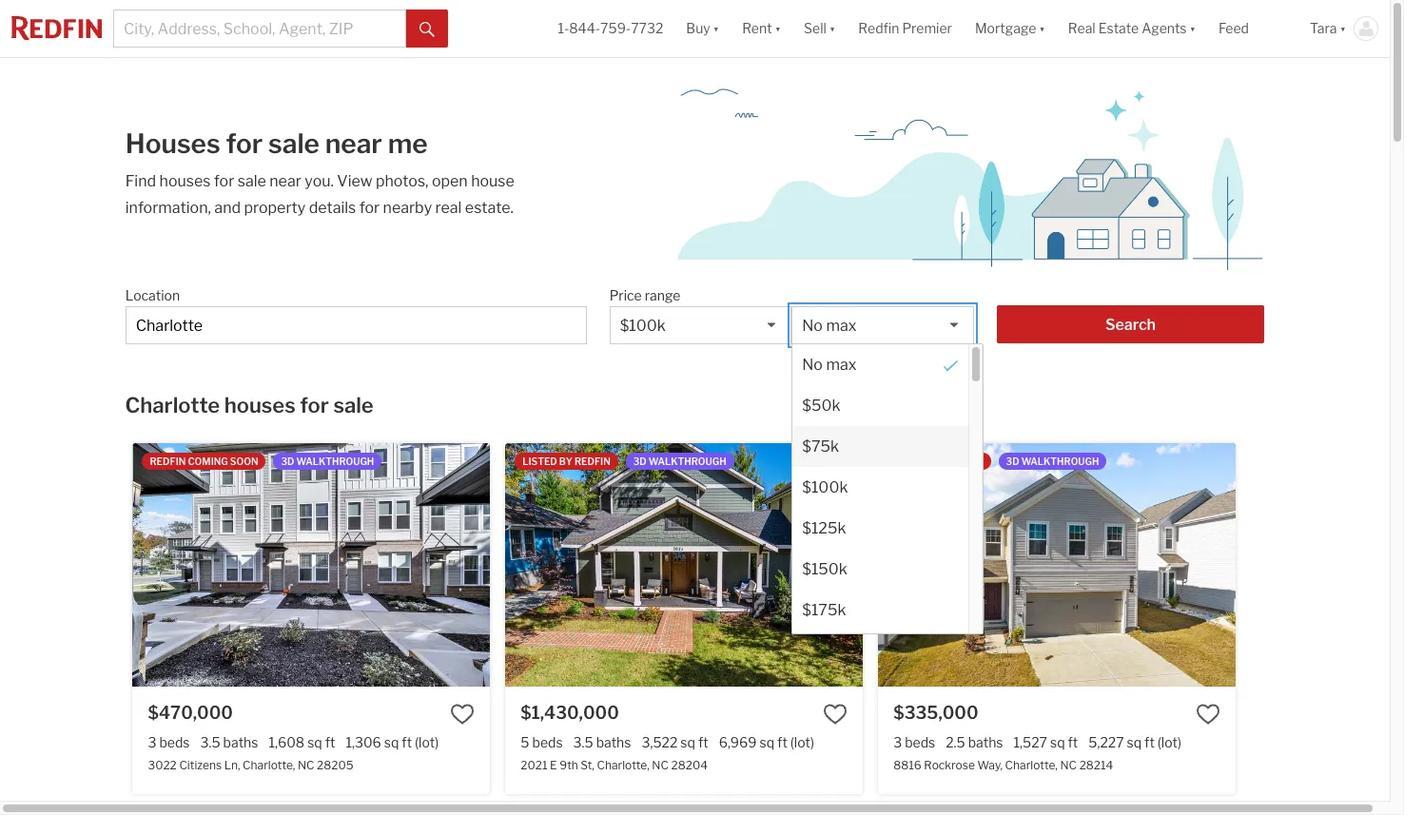 Task type: describe. For each thing, give the bounding box(es) containing it.
real estate agents ▾ link
[[1069, 0, 1196, 57]]

$200k image
[[793, 631, 969, 672]]

buy
[[687, 20, 711, 37]]

favorite button checkbox for $470,000
[[450, 702, 475, 727]]

houses for find
[[159, 172, 211, 190]]

5
[[521, 734, 530, 750]]

(lot) for $335,000
[[1158, 734, 1182, 750]]

beds for $335,000
[[905, 734, 936, 750]]

photos,
[[376, 172, 429, 190]]

28205
[[317, 758, 354, 773]]

max inside dialog
[[826, 356, 857, 374]]

$1,430,000
[[521, 703, 619, 723]]

3 beds for $470,000
[[148, 734, 190, 750]]

listed for $335,000
[[896, 456, 930, 467]]

2021
[[521, 758, 548, 773]]

details
[[309, 199, 356, 217]]

9th
[[560, 758, 578, 773]]

find houses for sale near you.
[[125, 172, 337, 190]]

$50k
[[803, 397, 841, 415]]

open
[[432, 172, 468, 190]]

5 beds
[[521, 734, 563, 750]]

redfin for $1,430,000
[[575, 456, 611, 467]]

beds for $470,000
[[159, 734, 190, 750]]

3 beds for $335,000
[[894, 734, 936, 750]]

price
[[610, 287, 642, 304]]

$335,000
[[894, 703, 979, 723]]

estate.
[[465, 199, 514, 217]]

real estate agents ▾
[[1069, 20, 1196, 37]]

8816
[[894, 758, 922, 773]]

mortgage ▾
[[975, 20, 1046, 37]]

sell ▾ button
[[793, 0, 847, 57]]

5,227
[[1089, 734, 1125, 750]]

▾ for tara ▾
[[1341, 20, 1347, 37]]

▾ for sell ▾
[[830, 20, 836, 37]]

2.5 baths
[[946, 734, 1004, 750]]

(lot) for $1,430,000
[[791, 734, 815, 750]]

charlotte
[[125, 393, 220, 418]]

buy ▾ button
[[687, 0, 720, 57]]

way,
[[978, 758, 1003, 773]]

walkthrough for $335,000
[[1022, 456, 1100, 467]]

3,522 sq ft
[[642, 734, 709, 750]]

location
[[125, 287, 180, 304]]

buy ▾ button
[[675, 0, 731, 57]]

for up find houses for sale near you.
[[226, 128, 263, 160]]

sq for 1,306
[[384, 734, 399, 750]]

0 vertical spatial near
[[325, 128, 382, 160]]

3.5 baths for $1,430,000
[[573, 734, 631, 750]]

1 horizontal spatial sale
[[268, 128, 320, 160]]

2 nc from the left
[[652, 758, 669, 773]]

feed
[[1219, 20, 1250, 37]]

2 no from the top
[[803, 356, 823, 374]]

1 vertical spatial near
[[270, 172, 301, 190]]

1-844-759-7732
[[558, 20, 664, 37]]

sale for find houses for sale near you.
[[238, 172, 266, 190]]

2 charlotte, from the left
[[597, 758, 650, 773]]

(lot) for $470,000
[[415, 734, 439, 750]]

mortgage ▾ button
[[975, 0, 1046, 57]]

walkthrough for $470,000
[[297, 456, 374, 467]]

sq for 6,969
[[760, 734, 775, 750]]

7732
[[631, 20, 664, 37]]

for down city, address, school, agent, zip search box
[[300, 393, 329, 418]]

3d walkthrough for $1,430,000
[[634, 456, 727, 467]]

information,
[[125, 199, 211, 217]]

for up and
[[214, 172, 234, 190]]

6,969 sq ft (lot)
[[719, 734, 815, 750]]

real
[[436, 199, 462, 217]]

property
[[244, 199, 306, 217]]

view photos, open house information, and property details for nearby real estate.
[[125, 172, 515, 217]]

baths for $335,000
[[969, 734, 1004, 750]]

3022
[[148, 758, 177, 773]]

$125k
[[803, 520, 847, 538]]

3.5 for $1,430,000
[[573, 734, 594, 750]]

search
[[1106, 316, 1156, 334]]

redfin premier
[[859, 20, 953, 37]]

28204
[[671, 758, 708, 773]]

1,527
[[1014, 734, 1048, 750]]

rent
[[742, 20, 772, 37]]

1,608 sq ft
[[269, 734, 335, 750]]

1 no max from the top
[[803, 317, 857, 335]]

ft for 3,522 sq ft
[[698, 734, 709, 750]]

me
[[388, 128, 428, 160]]

photo of 2021 e 9th st, charlotte, nc 28204 image
[[506, 443, 863, 687]]

tara ▾
[[1311, 20, 1347, 37]]

view
[[337, 172, 373, 190]]

estate
[[1099, 20, 1139, 37]]

tara
[[1311, 20, 1338, 37]]

charlotte, for $470,000
[[243, 758, 295, 773]]

1-
[[558, 20, 569, 37]]

listed by redfin for $335,000
[[896, 456, 984, 467]]

0 horizontal spatial $100k
[[620, 317, 666, 335]]

▾ for mortgage ▾
[[1040, 20, 1046, 37]]

houses for sale near me
[[125, 128, 428, 160]]

feed button
[[1208, 0, 1299, 57]]

photo of 8816 rockrose way, charlotte, nc 28214 image
[[879, 443, 1236, 687]]

$150k
[[803, 561, 848, 579]]

3,522
[[642, 734, 678, 750]]

$470,000
[[148, 703, 233, 723]]

▾ for buy ▾
[[713, 20, 720, 37]]

ft for 1,527 sq ft
[[1068, 734, 1079, 750]]

5 ▾ from the left
[[1190, 20, 1196, 37]]

by for $335,000
[[932, 456, 946, 467]]

no max inside dialog
[[803, 356, 857, 374]]

844-
[[569, 20, 601, 37]]

sq for 5,227
[[1127, 734, 1142, 750]]

rent ▾
[[742, 20, 781, 37]]

range
[[645, 287, 681, 304]]

search button
[[997, 305, 1265, 343]]

houses
[[125, 128, 220, 160]]

759-
[[601, 20, 631, 37]]

mortgage
[[975, 20, 1037, 37]]

sell
[[804, 20, 827, 37]]

1,306
[[346, 734, 381, 750]]



Task type: vqa. For each thing, say whether or not it's contained in the screenshot.
the middle sale
yes



Task type: locate. For each thing, give the bounding box(es) containing it.
0 horizontal spatial favorite button image
[[823, 702, 848, 727]]

5 sq from the left
[[1051, 734, 1065, 750]]

3 beds from the left
[[905, 734, 936, 750]]

real estate agents ▾ button
[[1057, 0, 1208, 57]]

real
[[1069, 20, 1096, 37]]

8816 rockrose way, charlotte, nc 28214
[[894, 758, 1114, 773]]

ft right the 1,306
[[402, 734, 412, 750]]

3 ▾ from the left
[[830, 20, 836, 37]]

0 vertical spatial no
[[803, 317, 823, 335]]

4 ▾ from the left
[[1040, 20, 1046, 37]]

2 redfin from the left
[[575, 456, 611, 467]]

0 horizontal spatial 3 beds
[[148, 734, 190, 750]]

sell ▾ button
[[804, 0, 836, 57]]

3d walkthrough
[[281, 456, 374, 467], [634, 456, 727, 467], [1007, 456, 1100, 467]]

1 horizontal spatial 3.5
[[573, 734, 594, 750]]

no up $50k in the right of the page
[[803, 356, 823, 374]]

2 horizontal spatial sale
[[333, 393, 374, 418]]

3.5 for $470,000
[[200, 734, 220, 750]]

houses up 'soon'
[[224, 393, 296, 418]]

listed by redfin
[[523, 456, 611, 467], [896, 456, 984, 467]]

3d for $1,430,000
[[634, 456, 647, 467]]

nc left 28214
[[1061, 758, 1077, 773]]

0 horizontal spatial favorite button checkbox
[[450, 702, 475, 727]]

1 horizontal spatial (lot)
[[791, 734, 815, 750]]

City, Address, School, Agent, ZIP search field
[[125, 306, 587, 345]]

2 walkthrough from the left
[[649, 456, 727, 467]]

list box containing no max
[[792, 306, 984, 672]]

1 horizontal spatial walkthrough
[[649, 456, 727, 467]]

ft right 5,227
[[1145, 734, 1155, 750]]

1 max from the top
[[826, 317, 857, 335]]

charlotte, down 1,608
[[243, 758, 295, 773]]

rent ▾ button
[[742, 0, 781, 57]]

1 horizontal spatial houses
[[224, 393, 296, 418]]

nearby
[[383, 199, 432, 217]]

sq
[[308, 734, 322, 750], [384, 734, 399, 750], [681, 734, 696, 750], [760, 734, 775, 750], [1051, 734, 1065, 750], [1127, 734, 1142, 750]]

sq right 1,608
[[308, 734, 322, 750]]

$175k
[[803, 601, 847, 620]]

▾ right mortgage
[[1040, 20, 1046, 37]]

1 3d walkthrough from the left
[[281, 456, 374, 467]]

ft up 28204
[[698, 734, 709, 750]]

0 horizontal spatial listed by redfin
[[523, 456, 611, 467]]

3.5 baths up the 2021 e 9th st, charlotte, nc 28204
[[573, 734, 631, 750]]

photo of 3022 citizens ln, charlotte, nc 28205 image
[[133, 443, 490, 687]]

sq for 1,527
[[1051, 734, 1065, 750]]

1 horizontal spatial 3.5 baths
[[573, 734, 631, 750]]

charlotte houses for sale
[[125, 393, 374, 418]]

2 (lot) from the left
[[791, 734, 815, 750]]

3.5 baths for $470,000
[[200, 734, 258, 750]]

rockrose
[[924, 758, 975, 773]]

redfin for $335,000
[[948, 456, 984, 467]]

2 horizontal spatial nc
[[1061, 758, 1077, 773]]

0 vertical spatial $100k
[[620, 317, 666, 335]]

3d walkthrough for $470,000
[[281, 456, 374, 467]]

1 no from the top
[[803, 317, 823, 335]]

ft for 1,306 sq ft (lot)
[[402, 734, 412, 750]]

sq up 28204
[[681, 734, 696, 750]]

no max element
[[793, 345, 969, 385]]

favorite button checkbox for $1,430,000
[[823, 702, 848, 727]]

3 3d walkthrough from the left
[[1007, 456, 1100, 467]]

1 3 beds from the left
[[148, 734, 190, 750]]

0 horizontal spatial beds
[[159, 734, 190, 750]]

▾ right sell at top
[[830, 20, 836, 37]]

2 horizontal spatial 3d
[[1007, 456, 1020, 467]]

favorite button image for $1,430,000
[[823, 702, 848, 727]]

favorite button image
[[450, 702, 475, 727]]

0 horizontal spatial by
[[559, 456, 573, 467]]

near up view
[[325, 128, 382, 160]]

ln,
[[224, 758, 240, 773]]

3 up 3022
[[148, 734, 157, 750]]

beds for $1,430,000
[[532, 734, 563, 750]]

baths up way,
[[969, 734, 1004, 750]]

1 vertical spatial houses
[[224, 393, 296, 418]]

near up property at the left
[[270, 172, 301, 190]]

1 horizontal spatial listed by redfin
[[896, 456, 984, 467]]

▾ right "tara"
[[1341, 20, 1347, 37]]

2021 e 9th st, charlotte, nc 28204
[[521, 758, 708, 773]]

4 sq from the left
[[760, 734, 775, 750]]

2 horizontal spatial redfin
[[948, 456, 984, 467]]

1 favorite button image from the left
[[823, 702, 848, 727]]

0 horizontal spatial 3
[[148, 734, 157, 750]]

no max up $50k in the right of the page
[[803, 356, 857, 374]]

0 horizontal spatial nc
[[298, 758, 315, 773]]

listed by redfin for $1,430,000
[[523, 456, 611, 467]]

by for $1,430,000
[[559, 456, 573, 467]]

1 horizontal spatial favorite button checkbox
[[823, 702, 848, 727]]

dialog
[[792, 344, 984, 672]]

1 vertical spatial $100k
[[803, 479, 848, 497]]

2 beds from the left
[[532, 734, 563, 750]]

1 horizontal spatial 3 beds
[[894, 734, 936, 750]]

1 (lot) from the left
[[415, 734, 439, 750]]

ft
[[325, 734, 335, 750], [402, 734, 412, 750], [698, 734, 709, 750], [778, 734, 788, 750], [1068, 734, 1079, 750], [1145, 734, 1155, 750]]

6 sq from the left
[[1127, 734, 1142, 750]]

2.5
[[946, 734, 966, 750]]

redfin
[[150, 456, 186, 467], [575, 456, 611, 467], [948, 456, 984, 467]]

2 by from the left
[[932, 456, 946, 467]]

3 beds up 8816
[[894, 734, 936, 750]]

1 listed by redfin from the left
[[523, 456, 611, 467]]

1 horizontal spatial beds
[[532, 734, 563, 750]]

favorite button checkbox for $335,000
[[1196, 702, 1221, 727]]

nc down 3,522
[[652, 758, 669, 773]]

▾ right rent
[[775, 20, 781, 37]]

2 listed by redfin from the left
[[896, 456, 984, 467]]

no max up no max element on the right
[[803, 317, 857, 335]]

2 horizontal spatial beds
[[905, 734, 936, 750]]

3 walkthrough from the left
[[1022, 456, 1100, 467]]

st,
[[581, 758, 595, 773]]

houses
[[159, 172, 211, 190], [224, 393, 296, 418]]

▾ for rent ▾
[[775, 20, 781, 37]]

1 vertical spatial no
[[803, 356, 823, 374]]

e
[[550, 758, 557, 773]]

5,227 sq ft (lot)
[[1089, 734, 1182, 750]]

3 nc from the left
[[1061, 758, 1077, 773]]

0 horizontal spatial 3.5
[[200, 734, 220, 750]]

3.5 baths up ln,
[[200, 734, 258, 750]]

3 for $470,000
[[148, 734, 157, 750]]

1 horizontal spatial by
[[932, 456, 946, 467]]

1 ▾ from the left
[[713, 20, 720, 37]]

1 horizontal spatial baths
[[596, 734, 631, 750]]

1 sq from the left
[[308, 734, 322, 750]]

sale up property at the left
[[238, 172, 266, 190]]

2 baths from the left
[[596, 734, 631, 750]]

buy ▾
[[687, 20, 720, 37]]

0 horizontal spatial redfin
[[150, 456, 186, 467]]

2 horizontal spatial baths
[[969, 734, 1004, 750]]

2 3d from the left
[[634, 456, 647, 467]]

1 vertical spatial sale
[[238, 172, 266, 190]]

ft left 5,227
[[1068, 734, 1079, 750]]

0 horizontal spatial charlotte,
[[243, 758, 295, 773]]

submit search image
[[420, 22, 435, 37]]

0 horizontal spatial (lot)
[[415, 734, 439, 750]]

2 sq from the left
[[384, 734, 399, 750]]

redfin premier button
[[847, 0, 964, 57]]

houses up information,
[[159, 172, 211, 190]]

0 horizontal spatial 3d walkthrough
[[281, 456, 374, 467]]

(lot) right 6,969
[[791, 734, 815, 750]]

1 nc from the left
[[298, 758, 315, 773]]

2 max from the top
[[826, 356, 857, 374]]

sale up you.
[[268, 128, 320, 160]]

2 3 from the left
[[894, 734, 902, 750]]

$100k
[[620, 317, 666, 335], [803, 479, 848, 497]]

3 charlotte, from the left
[[1006, 758, 1058, 773]]

2 3 beds from the left
[[894, 734, 936, 750]]

nc down 1,608 sq ft
[[298, 758, 315, 773]]

sq right the 1,306
[[384, 734, 399, 750]]

1 horizontal spatial 3d
[[634, 456, 647, 467]]

$75k
[[803, 438, 839, 456]]

2 no max from the top
[[803, 356, 857, 374]]

rent ▾ button
[[731, 0, 793, 57]]

1 3 from the left
[[148, 734, 157, 750]]

houses for charlotte
[[224, 393, 296, 418]]

0 horizontal spatial walkthrough
[[297, 456, 374, 467]]

3 baths from the left
[[969, 734, 1004, 750]]

baths up ln,
[[223, 734, 258, 750]]

▾ right agents
[[1190, 20, 1196, 37]]

3d for $335,000
[[1007, 456, 1020, 467]]

28214
[[1080, 758, 1114, 773]]

sq right 6,969
[[760, 734, 775, 750]]

house
[[471, 172, 515, 190]]

and
[[214, 199, 241, 217]]

3 sq from the left
[[681, 734, 696, 750]]

City, Address, School, Agent, ZIP search field
[[113, 10, 407, 48]]

max up $50k in the right of the page
[[826, 356, 857, 374]]

4 ft from the left
[[778, 734, 788, 750]]

0 vertical spatial max
[[826, 317, 857, 335]]

▾ right the buy
[[713, 20, 720, 37]]

max
[[826, 317, 857, 335], [826, 356, 857, 374]]

1 ft from the left
[[325, 734, 335, 750]]

0 vertical spatial sale
[[268, 128, 320, 160]]

3d
[[281, 456, 295, 467], [634, 456, 647, 467], [1007, 456, 1020, 467]]

2 favorite button checkbox from the left
[[823, 702, 848, 727]]

3 (lot) from the left
[[1158, 734, 1182, 750]]

for down view
[[359, 199, 380, 217]]

sale down city, address, school, agent, zip search box
[[333, 393, 374, 418]]

charlotte, for $335,000
[[1006, 758, 1058, 773]]

ft up 28205
[[325, 734, 335, 750]]

0 vertical spatial houses
[[159, 172, 211, 190]]

3.5
[[200, 734, 220, 750], [573, 734, 594, 750]]

(lot) right 5,227
[[1158, 734, 1182, 750]]

3d for $470,000
[[281, 456, 295, 467]]

1 horizontal spatial charlotte,
[[597, 758, 650, 773]]

charlotte,
[[243, 758, 295, 773], [597, 758, 650, 773], [1006, 758, 1058, 773]]

sale for charlotte houses for sale
[[333, 393, 374, 418]]

3.5 baths
[[200, 734, 258, 750], [573, 734, 631, 750]]

no max
[[803, 317, 857, 335], [803, 356, 857, 374]]

1 3d from the left
[[281, 456, 295, 467]]

1 beds from the left
[[159, 734, 190, 750]]

baths
[[223, 734, 258, 750], [596, 734, 631, 750], [969, 734, 1004, 750]]

$100k down price range
[[620, 317, 666, 335]]

walkthrough for $1,430,000
[[649, 456, 727, 467]]

1-844-759-7732 link
[[558, 20, 664, 37]]

1 by from the left
[[559, 456, 573, 467]]

list box
[[792, 306, 984, 672]]

0 horizontal spatial houses
[[159, 172, 211, 190]]

0 horizontal spatial near
[[270, 172, 301, 190]]

soon
[[230, 456, 258, 467]]

sq right 5,227
[[1127, 734, 1142, 750]]

charlotte, right st,
[[597, 758, 650, 773]]

3d walkthrough for $335,000
[[1007, 456, 1100, 467]]

1 baths from the left
[[223, 734, 258, 750]]

0 horizontal spatial sale
[[238, 172, 266, 190]]

2 3.5 from the left
[[573, 734, 594, 750]]

ft for 6,969 sq ft (lot)
[[778, 734, 788, 750]]

baths up the 2021 e 9th st, charlotte, nc 28204
[[596, 734, 631, 750]]

you.
[[305, 172, 334, 190]]

1 horizontal spatial $100k
[[803, 479, 848, 497]]

find
[[125, 172, 156, 190]]

2 3.5 baths from the left
[[573, 734, 631, 750]]

1 vertical spatial max
[[826, 356, 857, 374]]

1 horizontal spatial listed
[[896, 456, 930, 467]]

1 redfin from the left
[[150, 456, 186, 467]]

sq for 1,608
[[308, 734, 322, 750]]

1 favorite button checkbox from the left
[[450, 702, 475, 727]]

0 horizontal spatial listed
[[523, 456, 557, 467]]

3 for $335,000
[[894, 734, 902, 750]]

1,608
[[269, 734, 305, 750]]

favorite button image
[[823, 702, 848, 727], [1196, 702, 1221, 727]]

1 horizontal spatial 3d walkthrough
[[634, 456, 727, 467]]

2 listed from the left
[[896, 456, 930, 467]]

nc
[[298, 758, 315, 773], [652, 758, 669, 773], [1061, 758, 1077, 773]]

sq for 3,522
[[681, 734, 696, 750]]

(lot)
[[415, 734, 439, 750], [791, 734, 815, 750], [1158, 734, 1182, 750]]

2 vertical spatial sale
[[333, 393, 374, 418]]

redfin coming soon
[[150, 456, 258, 467]]

3 3d from the left
[[1007, 456, 1020, 467]]

beds up 3022
[[159, 734, 190, 750]]

3 up 8816
[[894, 734, 902, 750]]

by
[[559, 456, 573, 467], [932, 456, 946, 467]]

1 walkthrough from the left
[[297, 456, 374, 467]]

2 favorite button image from the left
[[1196, 702, 1221, 727]]

1 horizontal spatial redfin
[[575, 456, 611, 467]]

mortgage ▾ button
[[964, 0, 1057, 57]]

1,306 sq ft (lot)
[[346, 734, 439, 750]]

5 ft from the left
[[1068, 734, 1079, 750]]

favorite button checkbox
[[450, 702, 475, 727], [823, 702, 848, 727], [1196, 702, 1221, 727]]

1 charlotte, from the left
[[243, 758, 295, 773]]

1 horizontal spatial favorite button image
[[1196, 702, 1221, 727]]

1 listed from the left
[[523, 456, 557, 467]]

(lot) right the 1,306
[[415, 734, 439, 750]]

citizens
[[179, 758, 222, 773]]

2 horizontal spatial favorite button checkbox
[[1196, 702, 1221, 727]]

$100k up $125k
[[803, 479, 848, 497]]

nc for $335,000
[[1061, 758, 1077, 773]]

3022 citizens ln, charlotte, nc 28205
[[148, 758, 354, 773]]

3.5 up st,
[[573, 734, 594, 750]]

nc for $470,000
[[298, 758, 315, 773]]

▾
[[713, 20, 720, 37], [775, 20, 781, 37], [830, 20, 836, 37], [1040, 20, 1046, 37], [1190, 20, 1196, 37], [1341, 20, 1347, 37]]

6 ▾ from the left
[[1341, 20, 1347, 37]]

baths for $1,430,000
[[596, 734, 631, 750]]

2 horizontal spatial 3d walkthrough
[[1007, 456, 1100, 467]]

3 beds up 3022
[[148, 734, 190, 750]]

for inside view photos, open house information, and property details for nearby real estate.
[[359, 199, 380, 217]]

max up no max element on the right
[[826, 317, 857, 335]]

1 horizontal spatial 3
[[894, 734, 902, 750]]

0 horizontal spatial 3d
[[281, 456, 295, 467]]

charlotte, down 1,527
[[1006, 758, 1058, 773]]

2 horizontal spatial (lot)
[[1158, 734, 1182, 750]]

ft for 5,227 sq ft (lot)
[[1145, 734, 1155, 750]]

2 ▾ from the left
[[775, 20, 781, 37]]

1 horizontal spatial near
[[325, 128, 382, 160]]

3 favorite button checkbox from the left
[[1196, 702, 1221, 727]]

0 horizontal spatial 3.5 baths
[[200, 734, 258, 750]]

2 3d walkthrough from the left
[[634, 456, 727, 467]]

2 horizontal spatial walkthrough
[[1022, 456, 1100, 467]]

beds right 5
[[532, 734, 563, 750]]

dialog containing no max
[[792, 344, 984, 672]]

3 ft from the left
[[698, 734, 709, 750]]

3 redfin from the left
[[948, 456, 984, 467]]

sq right 1,527
[[1051, 734, 1065, 750]]

for
[[226, 128, 263, 160], [214, 172, 234, 190], [359, 199, 380, 217], [300, 393, 329, 418]]

coming
[[188, 456, 228, 467]]

1 horizontal spatial nc
[[652, 758, 669, 773]]

premier
[[903, 20, 953, 37]]

6 ft from the left
[[1145, 734, 1155, 750]]

baths for $470,000
[[223, 734, 258, 750]]

1 vertical spatial no max
[[803, 356, 857, 374]]

3.5 up citizens
[[200, 734, 220, 750]]

price range
[[610, 287, 681, 304]]

sale
[[268, 128, 320, 160], [238, 172, 266, 190], [333, 393, 374, 418]]

6,969
[[719, 734, 757, 750]]

favorite button image for $335,000
[[1196, 702, 1221, 727]]

no up no max element on the right
[[803, 317, 823, 335]]

0 horizontal spatial baths
[[223, 734, 258, 750]]

1,527 sq ft
[[1014, 734, 1079, 750]]

ft for 1,608 sq ft
[[325, 734, 335, 750]]

redfin
[[859, 20, 900, 37]]

listed for $1,430,000
[[523, 456, 557, 467]]

1 3.5 baths from the left
[[200, 734, 258, 750]]

1 3.5 from the left
[[200, 734, 220, 750]]

2 horizontal spatial charlotte,
[[1006, 758, 1058, 773]]

2 ft from the left
[[402, 734, 412, 750]]

beds up 8816
[[905, 734, 936, 750]]

agents
[[1142, 20, 1187, 37]]

ft right 6,969
[[778, 734, 788, 750]]

0 vertical spatial no max
[[803, 317, 857, 335]]

sell ▾
[[804, 20, 836, 37]]



